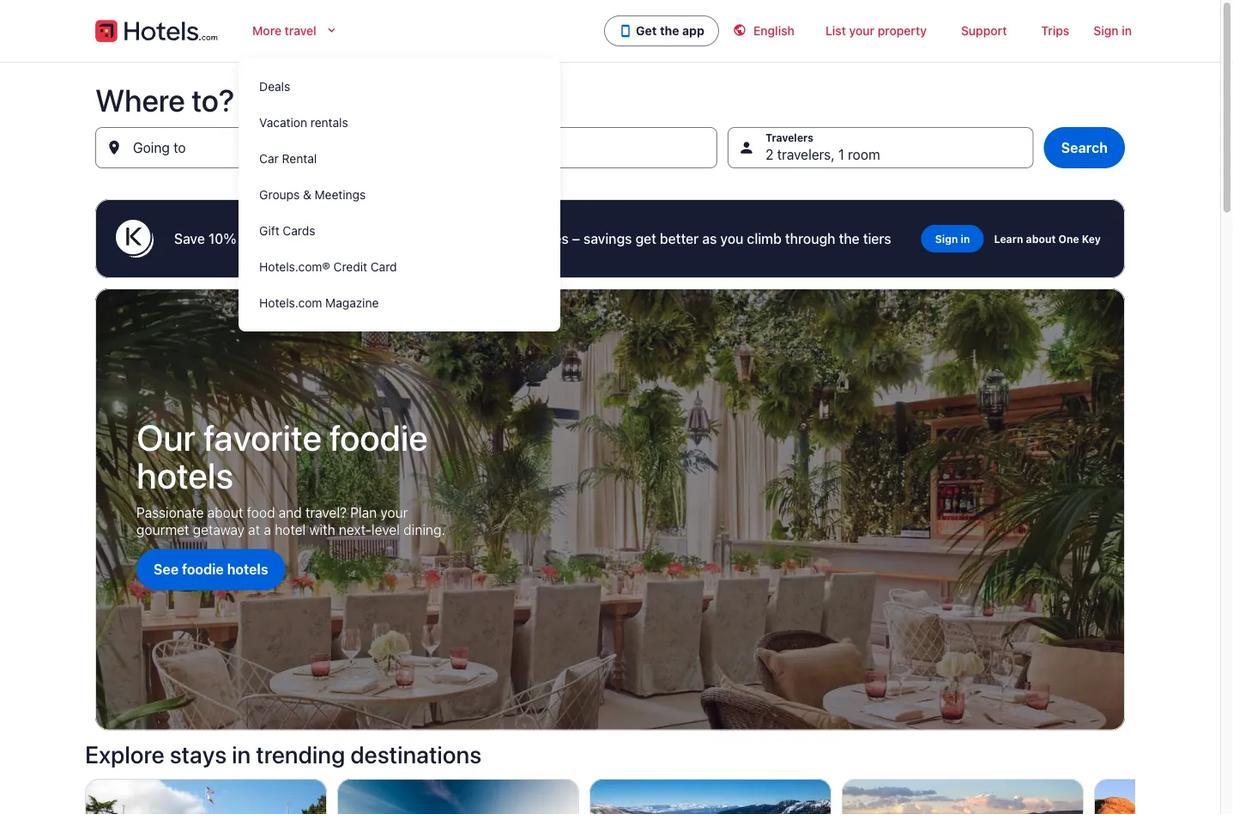 Task type: vqa. For each thing, say whether or not it's contained in the screenshot.
the foodie
yes



Task type: describe. For each thing, give the bounding box(es) containing it.
cards
[[283, 224, 316, 238]]

with inside our favorite foodie hotels passionate about food and travel? plan your gourmet getaway at a hotel with next-level dining.
[[309, 522, 336, 538]]

see foodie hotels
[[154, 561, 268, 578]]

hotels.com® credit card
[[259, 260, 397, 274]]

better
[[660, 231, 699, 247]]

your inside our favorite foodie hotels passionate about food and travel? plan your gourmet getaway at a hotel with next-level dining.
[[381, 505, 408, 521]]

see
[[154, 561, 179, 578]]

climb
[[747, 231, 782, 247]]

about inside learn about one key link
[[1027, 233, 1057, 245]]

destinations
[[351, 740, 482, 768]]

explore stays in trending destinations
[[85, 740, 482, 768]]

in for sign in link
[[961, 233, 971, 245]]

tiers
[[864, 231, 892, 247]]

2 vertical spatial hotels
[[227, 561, 268, 578]]

more travel
[[253, 24, 317, 38]]

plan
[[350, 505, 377, 521]]

2 travelers, 1 room button
[[728, 127, 1034, 168]]

explore
[[85, 740, 165, 768]]

get
[[636, 231, 657, 247]]

trips link
[[1025, 14, 1087, 48]]

0 horizontal spatial the
[[660, 24, 680, 38]]

hotels.com magazine
[[259, 296, 379, 310]]

save 10% or more on over 100,000 hotels with member prices – savings get better as you climb through the tiers
[[174, 231, 892, 247]]

more travel button
[[239, 14, 353, 48]]

dine under a verdant mosaic of plant life in the city. image
[[95, 289, 1126, 730]]

hotels.com magazine link
[[239, 285, 561, 321]]

passionate
[[137, 505, 204, 521]]

more
[[253, 24, 282, 38]]

save
[[174, 231, 205, 247]]

car rental
[[259, 152, 317, 166]]

get
[[636, 24, 657, 38]]

hotels.com® credit card link
[[239, 249, 561, 285]]

member
[[473, 231, 526, 247]]

groups & meetings
[[259, 188, 366, 202]]

gift cards link
[[239, 213, 561, 249]]

travelers,
[[778, 146, 835, 163]]

travel?
[[306, 505, 347, 521]]

support link
[[944, 14, 1025, 48]]

one
[[1059, 233, 1080, 245]]

english button
[[720, 14, 809, 48]]

search button
[[1045, 127, 1126, 168]]

savings
[[584, 231, 632, 247]]

get the app
[[636, 24, 705, 38]]

rental
[[282, 152, 317, 166]]

1 horizontal spatial with
[[442, 231, 469, 247]]

small image
[[733, 23, 747, 37]]

trips
[[1042, 24, 1070, 38]]

vacation
[[259, 115, 307, 130]]

list
[[826, 24, 847, 38]]

dining.
[[404, 522, 446, 538]]

list your property link
[[809, 14, 944, 48]]

where
[[95, 81, 185, 118]]

list your property
[[826, 24, 927, 38]]

app
[[683, 24, 705, 38]]

credit
[[334, 260, 367, 274]]

hotel
[[275, 522, 306, 538]]

and
[[279, 505, 302, 521]]

on
[[293, 231, 309, 247]]

a
[[264, 522, 271, 538]]

download the app button image
[[619, 24, 633, 38]]

or
[[240, 231, 253, 247]]

food
[[247, 505, 275, 521]]

car
[[259, 152, 279, 166]]

gift
[[259, 224, 280, 238]]

learn about one key link
[[991, 225, 1105, 252]]



Task type: locate. For each thing, give the bounding box(es) containing it.
your up level at the bottom left of the page
[[381, 505, 408, 521]]

the inside our favorite foodie hotels main content
[[839, 231, 860, 247]]

gift cards
[[259, 224, 316, 238]]

in right stays
[[232, 740, 251, 768]]

1 vertical spatial the
[[839, 231, 860, 247]]

0 vertical spatial about
[[1027, 233, 1057, 245]]

over
[[312, 231, 340, 247]]

to?
[[192, 81, 235, 118]]

–
[[572, 231, 580, 247]]

with down travel?
[[309, 522, 336, 538]]

see foodie hotels link
[[137, 549, 286, 590]]

hotels.com
[[259, 296, 322, 310]]

as
[[703, 231, 717, 247]]

0 horizontal spatial in
[[232, 740, 251, 768]]

2 vertical spatial in
[[232, 740, 251, 768]]

sign in inside our favorite foodie hotels main content
[[936, 233, 971, 245]]

getaway
[[193, 522, 245, 538]]

travel
[[285, 24, 317, 38]]

0 vertical spatial the
[[660, 24, 680, 38]]

with left member
[[442, 231, 469, 247]]

vacation rentals
[[259, 115, 348, 130]]

hotels
[[400, 231, 439, 247], [137, 453, 234, 496], [227, 561, 268, 578]]

meetings
[[315, 188, 366, 202]]

0 vertical spatial foodie
[[330, 416, 428, 458]]

magazine
[[326, 296, 379, 310]]

english
[[754, 24, 795, 38]]

stays
[[170, 740, 227, 768]]

with
[[442, 231, 469, 247], [309, 522, 336, 538]]

hotels inside our favorite foodie hotels passionate about food and travel? plan your gourmet getaway at a hotel with next-level dining.
[[137, 453, 234, 496]]

1 vertical spatial foodie
[[182, 561, 224, 578]]

10%
[[209, 231, 237, 247]]

groups
[[259, 188, 300, 202]]

your
[[850, 24, 875, 38], [381, 505, 408, 521]]

sign for sign in link
[[936, 233, 959, 245]]

sign in
[[1094, 24, 1133, 38], [936, 233, 971, 245]]

in left the learn
[[961, 233, 971, 245]]

our
[[137, 416, 196, 458]]

0 vertical spatial hotels
[[400, 231, 439, 247]]

sign left the learn
[[936, 233, 959, 245]]

deals link
[[239, 69, 561, 105]]

sign in link
[[922, 225, 985, 252]]

2 horizontal spatial in
[[1122, 24, 1133, 38]]

sign in button
[[1087, 14, 1139, 48]]

sign in inside dropdown button
[[1094, 24, 1133, 38]]

the
[[660, 24, 680, 38], [839, 231, 860, 247]]

level
[[372, 522, 400, 538]]

about
[[1027, 233, 1057, 245], [208, 505, 243, 521]]

the left the tiers
[[839, 231, 860, 247]]

0 vertical spatial sign in
[[1094, 24, 1133, 38]]

1 vertical spatial sign
[[936, 233, 959, 245]]

prices
[[529, 231, 569, 247]]

property
[[878, 24, 927, 38]]

in right the trips
[[1122, 24, 1133, 38]]

get the app link
[[605, 15, 720, 46]]

more
[[257, 231, 289, 247]]

our favorite foodie hotels main content
[[0, 62, 1234, 814]]

0 horizontal spatial about
[[208, 505, 243, 521]]

in for sign in dropdown button
[[1122, 24, 1133, 38]]

&
[[303, 188, 312, 202]]

room
[[849, 146, 881, 163]]

1 vertical spatial your
[[381, 505, 408, 521]]

1 horizontal spatial about
[[1027, 233, 1057, 245]]

sign in right the trips
[[1094, 24, 1133, 38]]

deals
[[259, 79, 290, 94]]

at
[[248, 522, 260, 538]]

1 horizontal spatial sign
[[1094, 24, 1119, 38]]

favorite
[[203, 416, 322, 458]]

0 vertical spatial your
[[850, 24, 875, 38]]

0 vertical spatial with
[[442, 231, 469, 247]]

sign inside our favorite foodie hotels main content
[[936, 233, 959, 245]]

the right get
[[660, 24, 680, 38]]

rentals
[[311, 115, 348, 130]]

foodie right see
[[182, 561, 224, 578]]

sign for sign in dropdown button
[[1094, 24, 1119, 38]]

0 horizontal spatial your
[[381, 505, 408, 521]]

gourmet
[[137, 522, 189, 538]]

1 vertical spatial with
[[309, 522, 336, 538]]

1 vertical spatial in
[[961, 233, 971, 245]]

sign right the trips
[[1094, 24, 1119, 38]]

car rental link
[[239, 141, 561, 177]]

foodie up plan
[[330, 416, 428, 458]]

hotels logo image
[[95, 17, 218, 45]]

key
[[1083, 233, 1102, 245]]

1 vertical spatial sign in
[[936, 233, 971, 245]]

learn
[[995, 233, 1024, 245]]

trending
[[256, 740, 345, 768]]

0 vertical spatial in
[[1122, 24, 1133, 38]]

1 vertical spatial hotels
[[137, 453, 234, 496]]

0 horizontal spatial with
[[309, 522, 336, 538]]

groups & meetings link
[[239, 177, 561, 213]]

you
[[721, 231, 744, 247]]

foodie inside our favorite foodie hotels passionate about food and travel? plan your gourmet getaway at a hotel with next-level dining.
[[330, 416, 428, 458]]

where to?
[[95, 81, 235, 118]]

1 horizontal spatial sign in
[[1094, 24, 1133, 38]]

0 vertical spatial sign
[[1094, 24, 1119, 38]]

sign in left the learn
[[936, 233, 971, 245]]

0 horizontal spatial sign in
[[936, 233, 971, 245]]

our favorite foodie hotels passionate about food and travel? plan your gourmet getaway at a hotel with next-level dining.
[[137, 416, 446, 538]]

1 horizontal spatial your
[[850, 24, 875, 38]]

1 vertical spatial about
[[208, 505, 243, 521]]

1
[[839, 146, 845, 163]]

in inside dropdown button
[[1122, 24, 1133, 38]]

your right list
[[850, 24, 875, 38]]

sign
[[1094, 24, 1119, 38], [936, 233, 959, 245]]

sign in for sign in link
[[936, 233, 971, 245]]

1 horizontal spatial foodie
[[330, 416, 428, 458]]

hotels up passionate
[[137, 453, 234, 496]]

100,000
[[344, 231, 396, 247]]

next-
[[339, 522, 372, 538]]

0 horizontal spatial foodie
[[182, 561, 224, 578]]

1 horizontal spatial in
[[961, 233, 971, 245]]

hotels down at in the left bottom of the page
[[227, 561, 268, 578]]

about inside our favorite foodie hotels passionate about food and travel? plan your gourmet getaway at a hotel with next-level dining.
[[208, 505, 243, 521]]

2
[[766, 146, 774, 163]]

foodie
[[330, 416, 428, 458], [182, 561, 224, 578]]

2 travelers, 1 room
[[766, 146, 881, 163]]

sign inside dropdown button
[[1094, 24, 1119, 38]]

1 horizontal spatial the
[[839, 231, 860, 247]]

hotels.com®
[[259, 260, 330, 274]]

learn about one key
[[995, 233, 1102, 245]]

through
[[786, 231, 836, 247]]

about left one at the top right
[[1027, 233, 1057, 245]]

support
[[962, 24, 1008, 38]]

in
[[1122, 24, 1133, 38], [961, 233, 971, 245], [232, 740, 251, 768]]

search
[[1062, 140, 1109, 156]]

vacation rentals link
[[239, 105, 561, 141]]

hotels up hotels.com® credit card link
[[400, 231, 439, 247]]

about up getaway
[[208, 505, 243, 521]]

0 horizontal spatial sign
[[936, 233, 959, 245]]

card
[[371, 260, 397, 274]]

sign in for sign in dropdown button
[[1094, 24, 1133, 38]]



